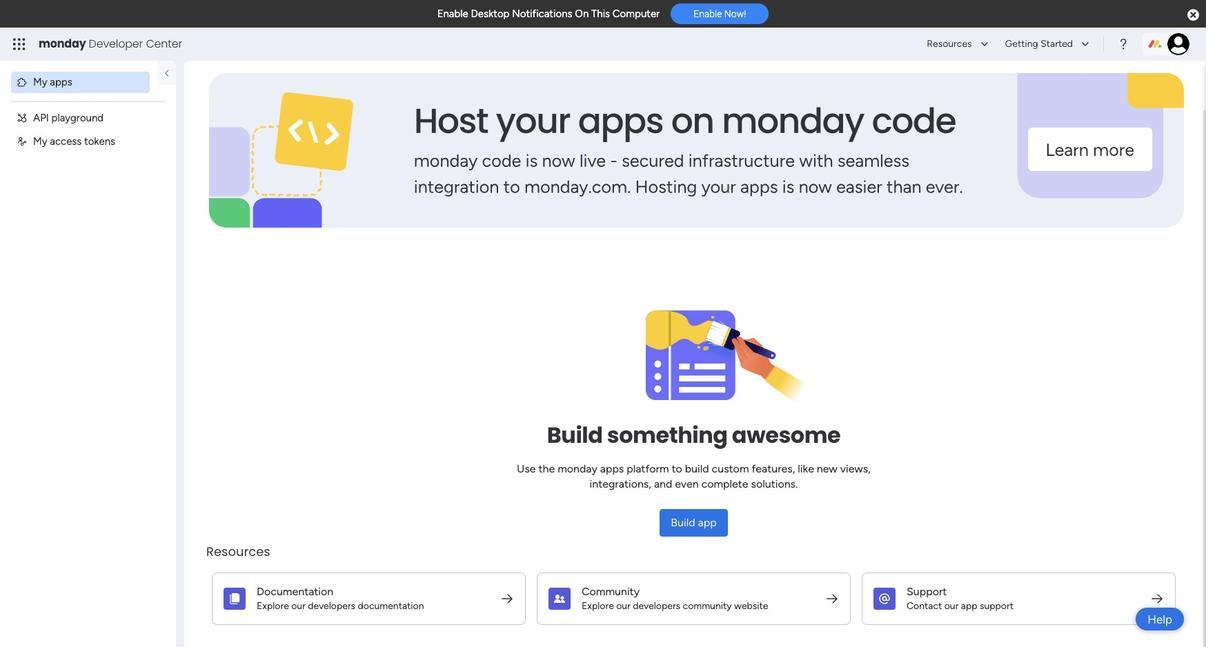 Task type: vqa. For each thing, say whether or not it's contained in the screenshot.
strategy
no



Task type: locate. For each thing, give the bounding box(es) containing it.
2 our from the left
[[616, 600, 631, 612]]

monday
[[39, 36, 86, 52], [558, 462, 597, 476]]

help
[[1148, 612, 1172, 626]]

views,
[[840, 462, 871, 476]]

apps up api playground
[[50, 76, 72, 88]]

enable
[[437, 8, 468, 20], [694, 8, 722, 19]]

my down the api
[[33, 135, 47, 148]]

2 horizontal spatial our
[[944, 600, 959, 612]]

this
[[591, 8, 610, 20]]

explore down community
[[582, 600, 614, 612]]

tokens
[[84, 135, 115, 148]]

developers inside documentation explore our developers documentation
[[308, 600, 355, 612]]

developers
[[308, 600, 355, 612], [633, 600, 680, 612]]

explore
[[257, 600, 289, 612], [582, 600, 614, 612]]

now!
[[724, 8, 746, 19]]

0 horizontal spatial explore
[[257, 600, 289, 612]]

support contact our app support
[[907, 585, 1014, 612]]

2 my from the top
[[33, 135, 47, 148]]

1 horizontal spatial resources
[[927, 38, 972, 50]]

enable inside button
[[694, 8, 722, 19]]

our inside support contact our app support
[[944, 600, 959, 612]]

help button
[[1136, 608, 1184, 631]]

community
[[582, 585, 640, 598]]

1 vertical spatial monday
[[558, 462, 597, 476]]

app left the support
[[961, 600, 977, 612]]

app down "complete"
[[698, 516, 717, 529]]

resources button
[[919, 33, 994, 55]]

my up the api
[[33, 76, 47, 88]]

0 vertical spatial resources
[[927, 38, 972, 50]]

integrations,
[[590, 478, 651, 491]]

our inside documentation explore our developers documentation
[[291, 600, 306, 612]]

2 developers from the left
[[633, 600, 680, 612]]

resources
[[927, 38, 972, 50], [206, 543, 270, 560]]

our for community
[[616, 600, 631, 612]]

0 vertical spatial apps
[[50, 76, 72, 88]]

explore down documentation
[[257, 600, 289, 612]]

1 explore from the left
[[257, 600, 289, 612]]

apps up integrations,
[[600, 462, 624, 476]]

notifications
[[512, 8, 572, 20]]

1 horizontal spatial developers
[[633, 600, 680, 612]]

monday right the
[[558, 462, 597, 476]]

2 explore from the left
[[582, 600, 614, 612]]

getting started button
[[997, 33, 1095, 55]]

0 horizontal spatial enable
[[437, 8, 468, 20]]

1 our from the left
[[291, 600, 306, 612]]

0 horizontal spatial our
[[291, 600, 306, 612]]

1 vertical spatial my
[[33, 135, 47, 148]]

build inside button
[[671, 516, 695, 529]]

1 vertical spatial build
[[671, 516, 695, 529]]

center
[[146, 36, 182, 52]]

our right contact
[[944, 600, 959, 612]]

our down community
[[616, 600, 631, 612]]

1 horizontal spatial monday
[[558, 462, 597, 476]]

explore inside documentation explore our developers documentation
[[257, 600, 289, 612]]

enable left now!
[[694, 8, 722, 19]]

our down documentation
[[291, 600, 306, 612]]

0 vertical spatial build
[[547, 420, 603, 451]]

1 horizontal spatial explore
[[582, 600, 614, 612]]

0 horizontal spatial build
[[547, 420, 603, 451]]

apps inside use the monday apps platform to build custom features, like new views, integrations, and even complete solutions.
[[600, 462, 624, 476]]

app
[[698, 516, 717, 529], [961, 600, 977, 612]]

0 horizontal spatial developers
[[308, 600, 355, 612]]

1 my from the top
[[33, 76, 47, 88]]

developers down documentation
[[308, 600, 355, 612]]

build down even
[[671, 516, 695, 529]]

1 horizontal spatial enable
[[694, 8, 722, 19]]

developer
[[89, 36, 143, 52]]

contact
[[907, 600, 942, 612]]

enable now!
[[694, 8, 746, 19]]

to
[[672, 462, 682, 476]]

1 horizontal spatial our
[[616, 600, 631, 612]]

desktop
[[471, 8, 510, 20]]

developers down community
[[633, 600, 680, 612]]

0 horizontal spatial apps
[[50, 76, 72, 88]]

kendall parks image
[[1167, 33, 1190, 55]]

select product image
[[12, 37, 26, 51]]

1 horizontal spatial apps
[[600, 462, 624, 476]]

on
[[575, 8, 589, 20]]

app inside button
[[698, 516, 717, 529]]

1 horizontal spatial app
[[961, 600, 977, 612]]

support
[[907, 585, 947, 598]]

my for my access tokens
[[33, 135, 47, 148]]

0 vertical spatial app
[[698, 516, 717, 529]]

1 developers from the left
[[308, 600, 355, 612]]

build
[[547, 420, 603, 451], [671, 516, 695, 529]]

community
[[683, 600, 732, 612]]

build for build app
[[671, 516, 695, 529]]

build app button
[[660, 509, 728, 537]]

our
[[291, 600, 306, 612], [616, 600, 631, 612], [944, 600, 959, 612]]

1 vertical spatial app
[[961, 600, 977, 612]]

my
[[33, 76, 47, 88], [33, 135, 47, 148]]

enable desktop notifications on this computer
[[437, 8, 660, 20]]

enable now! button
[[671, 4, 769, 24]]

build something awesome
[[547, 420, 841, 451]]

developers inside "community explore our developers community website"
[[633, 600, 680, 612]]

our inside "community explore our developers community website"
[[616, 600, 631, 612]]

1 vertical spatial apps
[[600, 462, 624, 476]]

monday up my apps
[[39, 36, 86, 52]]

1 vertical spatial resources
[[206, 543, 270, 560]]

apps
[[50, 76, 72, 88], [600, 462, 624, 476]]

something
[[607, 420, 728, 451]]

3 our from the left
[[944, 600, 959, 612]]

my for my apps
[[33, 76, 47, 88]]

0 vertical spatial my
[[33, 76, 47, 88]]

explore inside "community explore our developers community website"
[[582, 600, 614, 612]]

like
[[798, 462, 814, 476]]

0 vertical spatial monday
[[39, 36, 86, 52]]

explore for community
[[582, 600, 614, 612]]

enable left "desktop"
[[437, 8, 468, 20]]

1 horizontal spatial build
[[671, 516, 695, 529]]

documentation
[[358, 600, 424, 612]]

build up the
[[547, 420, 603, 451]]

0 horizontal spatial app
[[698, 516, 717, 529]]



Task type: describe. For each thing, give the bounding box(es) containing it.
build something awesome image
[[646, 311, 804, 404]]

solutions.
[[751, 478, 798, 491]]

complete
[[701, 478, 748, 491]]

use
[[517, 462, 536, 476]]

api
[[33, 111, 49, 124]]

getting started
[[1005, 38, 1073, 50]]

monday developer center
[[39, 36, 182, 52]]

developers for community
[[633, 600, 680, 612]]

features,
[[752, 462, 795, 476]]

new
[[817, 462, 838, 476]]

started
[[1041, 38, 1073, 50]]

developers for documentation
[[308, 600, 355, 612]]

and
[[654, 478, 672, 491]]

monday code is now live - secured infrastructure with seamless integration to monday.com. hosting your apps is now easier than ever. image
[[209, 73, 1184, 228]]

our for support
[[944, 600, 959, 612]]

community explore our developers community website
[[582, 585, 768, 612]]

monday inside use the monday apps platform to build custom features, like new views, integrations, and even complete solutions.
[[558, 462, 597, 476]]

platform
[[627, 462, 669, 476]]

even
[[675, 478, 699, 491]]

build
[[685, 462, 709, 476]]

computer
[[613, 8, 660, 20]]

my apps
[[33, 76, 72, 88]]

help image
[[1116, 37, 1130, 51]]

app inside support contact our app support
[[961, 600, 977, 612]]

use the monday apps platform to build custom features, like new views, integrations, and even complete solutions.
[[517, 462, 871, 491]]

explore for documentation
[[257, 600, 289, 612]]

resources inside popup button
[[927, 38, 972, 50]]

0 horizontal spatial monday
[[39, 36, 86, 52]]

build app
[[671, 516, 717, 529]]

playground
[[51, 111, 104, 124]]

api playground
[[33, 111, 104, 124]]

access
[[50, 135, 82, 148]]

website
[[734, 600, 768, 612]]

documentation
[[257, 585, 333, 598]]

0 horizontal spatial resources
[[206, 543, 270, 560]]

our for documentation
[[291, 600, 306, 612]]

documentation explore our developers documentation
[[257, 585, 424, 612]]

build for build something awesome
[[547, 420, 603, 451]]

the
[[539, 462, 555, 476]]

enable for enable now!
[[694, 8, 722, 19]]

support
[[980, 600, 1014, 612]]

dapulse close image
[[1187, 8, 1199, 22]]

enable for enable desktop notifications on this computer
[[437, 8, 468, 20]]

awesome
[[732, 420, 841, 451]]

getting
[[1005, 38, 1038, 50]]

my access tokens
[[33, 135, 115, 148]]

custom
[[712, 462, 749, 476]]



